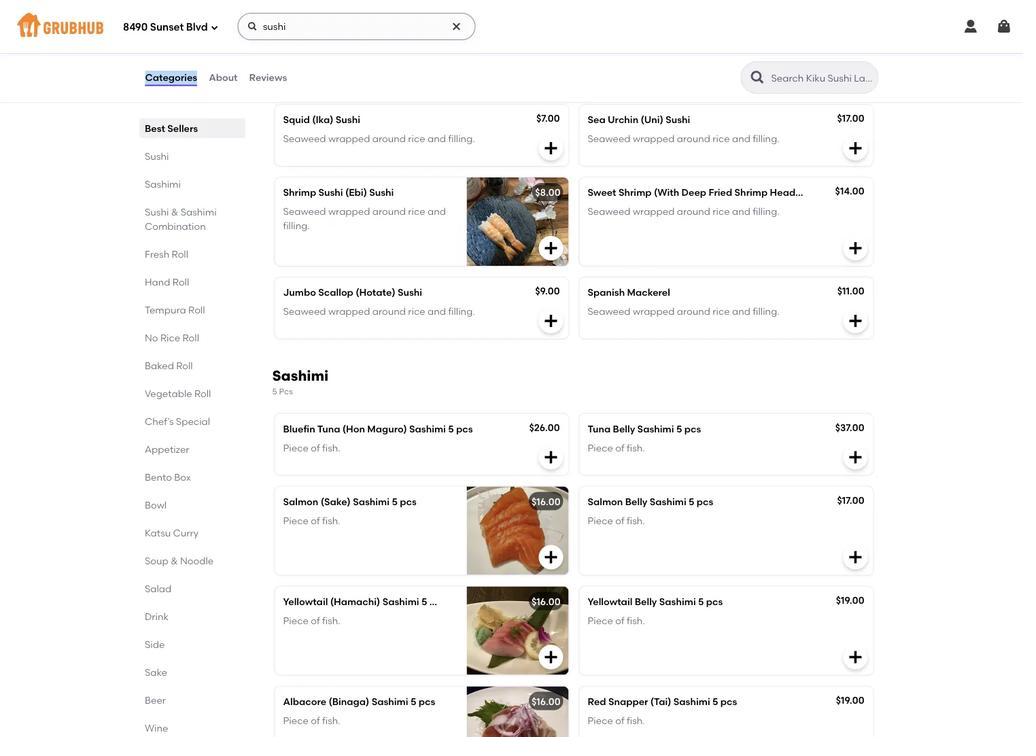 Task type: vqa. For each thing, say whether or not it's contained in the screenshot.
Tuna Belly Sashimi 5 pcs's '5'
yes



Task type: locate. For each thing, give the bounding box(es) containing it.
0 horizontal spatial yellowtail
[[283, 595, 328, 607]]

fish. for yellowtail belly  sashimi 5 pcs
[[627, 615, 645, 626]]

0 vertical spatial $17.00
[[837, 112, 865, 124]]

tuna
[[317, 423, 340, 434], [588, 423, 611, 434]]

no
[[144, 332, 158, 343]]

1 yellowtail from the left
[[283, 595, 328, 607]]

shrimp left '(ebi)'
[[283, 187, 316, 198]]

chef's special tab
[[144, 414, 240, 428]]

piece of fish. down '(hamachi)'
[[283, 615, 340, 626]]

yellowtail for yellowtail  (hamachi) sashimi 5 pcs
[[283, 595, 328, 607]]

fish. down snapper
[[627, 715, 645, 726]]

sushi up combination
[[144, 206, 169, 218]]

svg image
[[996, 18, 1012, 35], [451, 21, 462, 32], [848, 67, 864, 84], [848, 140, 864, 156], [543, 240, 559, 256], [848, 313, 864, 329], [543, 449, 559, 465], [543, 649, 559, 665], [848, 649, 864, 665]]

yellowtail belly  sashimi 5 pcs
[[588, 595, 723, 607]]

shrimp left (with on the right of the page
[[619, 187, 652, 198]]

around inside seaweed wrapped around rice and filling. button
[[677, 33, 711, 45]]

belly
[[613, 423, 635, 434], [625, 496, 648, 507], [635, 595, 657, 607]]

of down yellowtail belly  sashimi 5 pcs
[[615, 615, 625, 626]]

rice for squid (ika) sushi
[[408, 133, 425, 145]]

$14.00
[[835, 185, 865, 197]]

seaweed wrapped around rice and filling. for sweet shrimp (with deep fried shrimp head) sushi
[[588, 206, 780, 217]]

rice inside button
[[713, 33, 730, 45]]

best sellers
[[144, 122, 198, 134]]

1 shrimp from the left
[[283, 187, 316, 198]]

piece of fish. down yellowtail belly  sashimi 5 pcs
[[588, 615, 645, 626]]

seaweed
[[283, 33, 326, 45], [588, 33, 631, 45], [283, 133, 326, 145], [588, 133, 631, 145], [283, 206, 326, 217], [588, 206, 631, 217], [283, 306, 326, 317], [588, 306, 631, 317]]

sushi inside the sushi & sashimi combination
[[144, 206, 169, 218]]

around for sweet shrimp (with deep fried shrimp head) sushi
[[677, 206, 711, 217]]

pcs for yellowtail  (hamachi) sashimi 5 pcs
[[430, 595, 446, 607]]

$17.00
[[837, 112, 865, 124], [837, 494, 865, 506]]

piece for bluefin tuna (hon maguro) sashimi 5 pcs
[[283, 442, 309, 454]]

around for spanish mackerel
[[677, 306, 711, 317]]

shrimp sushi (ebi) sushi
[[283, 187, 394, 198]]

salmon belly  sashimi 5 pcs
[[588, 496, 714, 507]]

0 vertical spatial belly
[[613, 423, 635, 434]]

beer tab
[[144, 693, 240, 707]]

sea urchin (uni) sushi
[[588, 114, 690, 125]]

$7.00
[[536, 112, 560, 124]]

appetizer tab
[[144, 442, 240, 456]]

about
[[209, 72, 238, 83]]

around for shrimp sushi (ebi) sushi
[[372, 206, 406, 217]]

soup
[[144, 555, 168, 566]]

8490
[[123, 21, 148, 33]]

roll for hand
[[172, 276, 189, 288]]

deep
[[682, 187, 707, 198]]

svg image for shrimp sushi (ebi) sushi
[[543, 240, 559, 256]]

rice for sea urchin (uni) sushi
[[713, 133, 730, 145]]

filling. for shrimp sushi (ebi) sushi
[[283, 220, 310, 231]]

fried
[[709, 187, 732, 198]]

bluefin tuna (hon maguro) sashimi 5 pcs
[[283, 423, 473, 434]]

seaweed for sweet shrimp (with deep fried shrimp head) sushi
[[588, 206, 631, 217]]

$16.00 for yellowtail
[[532, 595, 561, 607]]

0 horizontal spatial shrimp
[[283, 187, 316, 198]]

fish. down tuna belly sashimi 5 pcs
[[627, 442, 645, 454]]

$16.00
[[532, 496, 561, 507], [532, 595, 561, 607], [532, 695, 561, 707]]

(uni)
[[641, 114, 664, 125]]

baked roll tab
[[144, 358, 240, 373]]

salmon (sake) sashimi 5 pcs image
[[467, 486, 569, 575]]

roll right rice
[[182, 332, 199, 343]]

piece of fish. down tuna belly sashimi 5 pcs
[[588, 442, 645, 454]]

shrimp
[[283, 187, 316, 198], [619, 187, 652, 198], [735, 187, 768, 198]]

seaweed for sea urchin (uni) sushi
[[588, 133, 631, 145]]

1 vertical spatial belly
[[625, 496, 648, 507]]

fish. down the '(sake)' on the bottom left of page
[[322, 515, 340, 526]]

sea
[[588, 114, 606, 125]]

of down bluefin at the left
[[311, 442, 320, 454]]

pcs
[[456, 423, 473, 434], [684, 423, 701, 434], [400, 496, 417, 507], [697, 496, 714, 507], [430, 595, 446, 607], [706, 595, 723, 607], [419, 695, 435, 707], [721, 695, 737, 707]]

2 salmon from the left
[[588, 496, 623, 507]]

svg image for yellowtail belly  sashimi 5 pcs
[[848, 649, 864, 665]]

piece of fish. down salmon belly  sashimi 5 pcs
[[588, 515, 645, 526]]

of down tuna belly sashimi 5 pcs
[[615, 442, 625, 454]]

sweet
[[588, 187, 616, 198]]

of down snapper
[[615, 715, 625, 726]]

around for sea urchin (uni) sushi
[[677, 133, 711, 145]]

seaweed for squid (ika) sushi
[[283, 133, 326, 145]]

1 horizontal spatial tuna
[[588, 423, 611, 434]]

wrapped for shrimp sushi (ebi) sushi
[[328, 206, 370, 217]]

1 vertical spatial $16.00
[[532, 595, 561, 607]]

roll for vegetable
[[194, 388, 211, 399]]

& right soup
[[170, 555, 178, 566]]

& up combination
[[171, 206, 178, 218]]

roll right the baked
[[176, 360, 193, 371]]

seaweed for shrimp sushi (ebi) sushi
[[283, 206, 326, 217]]

shrimp right fried
[[735, 187, 768, 198]]

seaweed wrapped around rice and filling.
[[283, 33, 475, 45], [588, 33, 751, 58], [283, 133, 475, 145], [588, 133, 780, 145], [283, 206, 446, 231], [588, 206, 780, 217], [283, 306, 475, 317], [588, 306, 780, 317]]

categories button
[[144, 53, 198, 102]]

and for sweet shrimp (with deep fried shrimp head) sushi
[[732, 206, 751, 217]]

2 horizontal spatial shrimp
[[735, 187, 768, 198]]

piece for yellowtail  (hamachi) sashimi 5 pcs
[[283, 615, 309, 626]]

rice for bean curd (inari) sushi
[[408, 33, 425, 45]]

seaweed wrapped around rice and filling. for bean curd (inari) sushi
[[283, 33, 475, 45]]

vegetable roll
[[144, 388, 211, 399]]

sashimi inside the sushi & sashimi combination
[[180, 206, 216, 218]]

curd
[[310, 14, 331, 25]]

sashimi tab
[[144, 177, 240, 191]]

piece of fish. for red snapper  (tai) sashimi 5 pcs
[[588, 715, 645, 726]]

0 horizontal spatial tuna
[[317, 423, 340, 434]]

2 vertical spatial belly
[[635, 595, 657, 607]]

sushi down best
[[144, 150, 169, 162]]

wrapped
[[328, 33, 370, 45], [633, 33, 675, 45], [328, 133, 370, 145], [633, 133, 675, 145], [328, 206, 370, 217], [633, 206, 675, 217], [328, 306, 370, 317], [633, 306, 675, 317]]

wine tab
[[144, 721, 240, 735]]

1 $16.00 from the top
[[532, 496, 561, 507]]

salmon for salmon belly  sashimi 5 pcs
[[588, 496, 623, 507]]

of for albacore  (binaga) sashimi 5 pcs
[[311, 715, 320, 726]]

sashimi 5 pcs
[[272, 367, 329, 396]]

$19.00 for yellowtail belly  sashimi 5 pcs
[[836, 594, 865, 606]]

fish. down the (binaga)
[[322, 715, 340, 726]]

octopus (tako) sushi image
[[771, 5, 873, 93]]

best sellers tab
[[144, 121, 240, 135]]

tuna left (hon
[[317, 423, 340, 434]]

fish. down bluefin tuna (hon maguro) sashimi 5 pcs
[[322, 442, 340, 454]]

filling. for squid (ika) sushi
[[448, 133, 475, 145]]

fish. for albacore  (binaga) sashimi 5 pcs
[[322, 715, 340, 726]]

roll right hand
[[172, 276, 189, 288]]

roll for fresh
[[171, 248, 188, 260]]

of
[[311, 442, 320, 454], [615, 442, 625, 454], [311, 515, 320, 526], [615, 515, 625, 526], [311, 615, 320, 626], [615, 615, 625, 626], [311, 715, 320, 726], [615, 715, 625, 726]]

sushi right the (uni) on the right of page
[[666, 114, 690, 125]]

sushi right (hotate)
[[398, 287, 422, 298]]

rice for spanish mackerel
[[713, 306, 730, 317]]

fish. down salmon belly  sashimi 5 pcs
[[627, 515, 645, 526]]

piece of fish. for salmon (sake) sashimi 5 pcs
[[283, 515, 340, 526]]

sushi
[[336, 114, 360, 125], [666, 114, 690, 125], [144, 150, 169, 162], [319, 187, 343, 198], [369, 187, 394, 198], [801, 187, 826, 198], [144, 206, 169, 218], [398, 287, 422, 298]]

fish. for tuna belly sashimi 5 pcs
[[627, 442, 645, 454]]

filling.
[[448, 33, 475, 45], [588, 47, 615, 58], [448, 133, 475, 145], [753, 133, 780, 145], [753, 206, 780, 217], [283, 220, 310, 231], [448, 306, 475, 317], [753, 306, 780, 317]]

roll right fresh
[[171, 248, 188, 260]]

piece of fish. for albacore  (binaga) sashimi 5 pcs
[[283, 715, 340, 726]]

wrapped for bean curd (inari) sushi
[[328, 33, 370, 45]]

pcs for tuna belly sashimi 5 pcs
[[684, 423, 701, 434]]

fish. down '(hamachi)'
[[322, 615, 340, 626]]

of for tuna belly sashimi 5 pcs
[[615, 442, 625, 454]]

Search Kiku Sushi Larchmont search field
[[770, 71, 874, 84]]

hand roll tab
[[144, 275, 240, 289]]

2 $17.00 from the top
[[837, 494, 865, 506]]

bean curd (inari) sushi
[[283, 14, 387, 25]]

piece of fish. down bluefin at the left
[[283, 442, 340, 454]]

5 for albacore  (binaga) sashimi 5 pcs
[[411, 695, 416, 707]]

&
[[171, 206, 178, 218], [170, 555, 178, 566]]

roll up special
[[194, 388, 211, 399]]

tempura
[[144, 304, 186, 315]]

rice for sweet shrimp (with deep fried shrimp head) sushi
[[713, 206, 730, 217]]

roll inside tab
[[194, 388, 211, 399]]

of down albacore
[[311, 715, 320, 726]]

vegetable
[[144, 388, 192, 399]]

1 horizontal spatial yellowtail
[[588, 595, 633, 607]]

piece of fish. down the '(sake)' on the bottom left of page
[[283, 515, 340, 526]]

shrimp sushi (ebi) sushi image
[[467, 177, 569, 266]]

svg image for yellowtail  (hamachi) sashimi 5 pcs
[[543, 649, 559, 665]]

1 vertical spatial &
[[170, 555, 178, 566]]

svg image
[[963, 18, 979, 35], [247, 21, 258, 32], [211, 23, 219, 32], [543, 67, 559, 84], [543, 140, 559, 156], [848, 240, 864, 256], [543, 313, 559, 329], [848, 449, 864, 465], [543, 549, 559, 565], [848, 549, 864, 565]]

5 for tuna belly sashimi 5 pcs
[[676, 423, 682, 434]]

roll
[[171, 248, 188, 260], [172, 276, 189, 288], [188, 304, 205, 315], [182, 332, 199, 343], [176, 360, 193, 371], [194, 388, 211, 399]]

tempura roll
[[144, 304, 205, 315]]

(hotate)
[[356, 287, 395, 298]]

albacore  (binaga) sashimi 5 pcs image
[[467, 686, 569, 737]]

fish. down yellowtail belly  sashimi 5 pcs
[[627, 615, 645, 626]]

baked
[[144, 360, 174, 371]]

and for jumbo scallop (hotate) sushi
[[428, 306, 446, 317]]

belly for yellowtail
[[635, 595, 657, 607]]

sake tab
[[144, 665, 240, 679]]

scallop
[[318, 287, 353, 298]]

1 salmon from the left
[[283, 496, 318, 507]]

of for yellowtail  (hamachi) sashimi 5 pcs
[[311, 615, 320, 626]]

of down yellowtail  (hamachi) sashimi 5 pcs
[[311, 615, 320, 626]]

rice
[[408, 33, 425, 45], [713, 33, 730, 45], [408, 133, 425, 145], [713, 133, 730, 145], [408, 206, 425, 217], [713, 206, 730, 217], [408, 306, 425, 317], [713, 306, 730, 317]]

blvd
[[186, 21, 208, 33]]

categories
[[145, 72, 197, 83]]

piece for salmon belly  sashimi 5 pcs
[[588, 515, 613, 526]]

hand roll
[[144, 276, 189, 288]]

of for bluefin tuna (hon maguro) sashimi 5 pcs
[[311, 442, 320, 454]]

1 $17.00 from the top
[[837, 112, 865, 124]]

filling. for bean curd (inari) sushi
[[448, 33, 475, 45]]

piece of fish. down albacore
[[283, 715, 340, 726]]

sashimi
[[144, 178, 180, 190], [180, 206, 216, 218], [272, 367, 329, 384], [409, 423, 446, 434], [637, 423, 674, 434], [353, 496, 390, 507], [650, 496, 687, 507], [383, 595, 419, 607], [659, 595, 696, 607], [372, 695, 408, 707], [674, 695, 710, 707]]

3 shrimp from the left
[[735, 187, 768, 198]]

$17.00 for sea urchin (uni) sushi
[[837, 112, 865, 124]]

roll up no rice roll tab
[[188, 304, 205, 315]]

piece for yellowtail belly  sashimi 5 pcs
[[588, 615, 613, 626]]

2 vertical spatial $16.00
[[532, 695, 561, 707]]

fish. for yellowtail  (hamachi) sashimi 5 pcs
[[322, 615, 340, 626]]

piece of fish.
[[283, 442, 340, 454], [588, 442, 645, 454], [283, 515, 340, 526], [588, 515, 645, 526], [283, 615, 340, 626], [588, 615, 645, 626], [283, 715, 340, 726], [588, 715, 645, 726]]

$19.00
[[836, 594, 865, 606], [836, 694, 865, 706]]

& inside "tab"
[[170, 555, 178, 566]]

and for spanish mackerel
[[732, 306, 751, 317]]

combination
[[144, 220, 205, 232]]

and for squid (ika) sushi
[[428, 133, 446, 145]]

$19.00 for red snapper  (tai) sashimi 5 pcs
[[836, 694, 865, 706]]

fresh
[[144, 248, 169, 260]]

2 shrimp from the left
[[619, 187, 652, 198]]

pcs
[[279, 386, 293, 396]]

1 horizontal spatial salmon
[[588, 496, 623, 507]]

katsu
[[144, 527, 170, 538]]

filling. inside button
[[588, 47, 615, 58]]

tuna right $26.00
[[588, 423, 611, 434]]

chef's
[[144, 415, 173, 427]]

and for bean curd (inari) sushi
[[428, 33, 446, 45]]

sushi left '(ebi)'
[[319, 187, 343, 198]]

sushi
[[364, 14, 387, 25]]

wrapped inside button
[[633, 33, 675, 45]]

salad tab
[[144, 581, 240, 596]]

of down salmon belly  sashimi 5 pcs
[[615, 515, 625, 526]]

& inside the sushi & sashimi combination
[[171, 206, 178, 218]]

fish. for salmon (sake) sashimi 5 pcs
[[322, 515, 340, 526]]

$9.00
[[535, 285, 560, 297]]

1 vertical spatial $19.00
[[836, 694, 865, 706]]

3 $16.00 from the top
[[532, 695, 561, 707]]

2 $19.00 from the top
[[836, 694, 865, 706]]

0 horizontal spatial salmon
[[283, 496, 318, 507]]

5 inside the sashimi 5 pcs
[[272, 386, 277, 396]]

sushi & sashimi combination
[[144, 206, 216, 232]]

0 vertical spatial &
[[171, 206, 178, 218]]

1 $19.00 from the top
[[836, 594, 865, 606]]

2 yellowtail from the left
[[588, 595, 633, 607]]

0 vertical spatial $16.00
[[532, 496, 561, 507]]

0 vertical spatial $19.00
[[836, 594, 865, 606]]

baked roll
[[144, 360, 193, 371]]

drink
[[144, 611, 168, 622]]

of down salmon (sake) sashimi 5 pcs
[[311, 515, 320, 526]]

piece for tuna belly sashimi 5 pcs
[[588, 442, 613, 454]]

1 vertical spatial $17.00
[[837, 494, 865, 506]]

search icon image
[[750, 69, 766, 86]]

1 horizontal spatial shrimp
[[619, 187, 652, 198]]

piece of fish. down snapper
[[588, 715, 645, 726]]

2 $16.00 from the top
[[532, 595, 561, 607]]

head)
[[770, 187, 799, 198]]

pcs for yellowtail belly  sashimi 5 pcs
[[706, 595, 723, 607]]

rice for jumbo scallop (hotate) sushi
[[408, 306, 425, 317]]

wine
[[144, 722, 168, 734]]



Task type: describe. For each thing, give the bounding box(es) containing it.
side tab
[[144, 637, 240, 651]]

seaweed wrapped around rice and filling. for spanish mackerel
[[588, 306, 780, 317]]

2 tuna from the left
[[588, 423, 611, 434]]

about button
[[208, 53, 238, 102]]

red
[[588, 695, 606, 707]]

svg image for sea urchin (uni) sushi
[[848, 140, 864, 156]]

tuna belly sashimi 5 pcs
[[588, 423, 701, 434]]

albacore  (binaga) sashimi 5 pcs
[[283, 695, 435, 707]]

reviews button
[[249, 53, 288, 102]]

seaweed wrapped around rice and filling. for sea urchin (uni) sushi
[[588, 133, 780, 145]]

$17.00 for salmon belly  sashimi 5 pcs
[[837, 494, 865, 506]]

(binaga)
[[329, 695, 369, 707]]

and inside button
[[732, 33, 751, 45]]

fresh roll tab
[[144, 247, 240, 261]]

bowl
[[144, 499, 166, 511]]

maguro)
[[367, 423, 407, 434]]

and for sea urchin (uni) sushi
[[732, 133, 751, 145]]

sushi right head)
[[801, 187, 826, 198]]

wrapped for sea urchin (uni) sushi
[[633, 133, 675, 145]]

filling. for sweet shrimp (with deep fried shrimp head) sushi
[[753, 206, 780, 217]]

no rice roll tab
[[144, 330, 240, 345]]

piece for red snapper  (tai) sashimi 5 pcs
[[588, 715, 613, 726]]

belly for tuna
[[613, 423, 635, 434]]

piece of fish. for salmon belly  sashimi 5 pcs
[[588, 515, 645, 526]]

of for yellowtail belly  sashimi 5 pcs
[[615, 615, 625, 626]]

yellowtail  (hamachi) sashimi 5 pcs
[[283, 595, 446, 607]]

& for noodle
[[170, 555, 178, 566]]

5 for salmon belly  sashimi 5 pcs
[[689, 496, 695, 507]]

jumbo
[[283, 287, 316, 298]]

spanish mackerel
[[588, 287, 670, 298]]

rice
[[160, 332, 180, 343]]

piece of fish. for yellowtail  (hamachi) sashimi 5 pcs
[[283, 615, 340, 626]]

1 tuna from the left
[[317, 423, 340, 434]]

soup & noodle tab
[[144, 553, 240, 568]]

seaweed wrapped around rice and filling. button
[[580, 5, 873, 93]]

$16.00 for salmon
[[532, 496, 561, 507]]

piece of fish. for tuna belly sashimi 5 pcs
[[588, 442, 645, 454]]

bento box
[[144, 471, 191, 483]]

piece for salmon (sake) sashimi 5 pcs
[[283, 515, 309, 526]]

soup & noodle
[[144, 555, 213, 566]]

salmon for salmon (sake) sashimi 5 pcs
[[283, 496, 318, 507]]

$8.00
[[535, 187, 561, 198]]

roll for tempura
[[188, 304, 205, 315]]

katsu curry
[[144, 527, 198, 538]]

(sake)
[[321, 496, 351, 507]]

seaweed wrapped around rice and filling. for shrimp sushi (ebi) sushi
[[283, 206, 446, 231]]

spanish
[[588, 287, 625, 298]]

& for sashimi
[[171, 206, 178, 218]]

piece of fish. for bluefin tuna (hon maguro) sashimi 5 pcs
[[283, 442, 340, 454]]

pcs for salmon (sake) sashimi 5 pcs
[[400, 496, 417, 507]]

no rice roll
[[144, 332, 199, 343]]

bowl tab
[[144, 498, 240, 512]]

seaweed for jumbo scallop (hotate) sushi
[[283, 306, 326, 317]]

red snapper  (tai) sashimi 5 pcs
[[588, 695, 737, 707]]

sunset
[[150, 21, 184, 33]]

salmon (sake) sashimi 5 pcs
[[283, 496, 417, 507]]

sake
[[144, 666, 167, 678]]

squid (ika) sushi
[[283, 114, 360, 125]]

best
[[144, 122, 165, 134]]

(inari)
[[333, 14, 362, 25]]

fish. for salmon belly  sashimi 5 pcs
[[627, 515, 645, 526]]

$11.00
[[837, 285, 865, 297]]

roll for baked
[[176, 360, 193, 371]]

vegetable roll tab
[[144, 386, 240, 400]]

beer
[[144, 694, 166, 706]]

sushi right '(ebi)'
[[369, 187, 394, 198]]

(with
[[654, 187, 679, 198]]

around for bean curd (inari) sushi
[[372, 33, 406, 45]]

sweet shrimp (with deep fried shrimp head) sushi
[[588, 187, 826, 198]]

tempura roll tab
[[144, 303, 240, 317]]

belly for salmon
[[625, 496, 648, 507]]

bento box tab
[[144, 470, 240, 484]]

sellers
[[167, 122, 198, 134]]

box
[[174, 471, 191, 483]]

bluefin
[[283, 423, 315, 434]]

urchin
[[608, 114, 639, 125]]

(ika)
[[312, 114, 333, 125]]

salad
[[144, 583, 171, 594]]

$26.00
[[529, 421, 560, 433]]

mackerel
[[627, 287, 670, 298]]

snapper
[[608, 695, 648, 707]]

side
[[144, 638, 164, 650]]

of for salmon (sake) sashimi 5 pcs
[[311, 515, 320, 526]]

around for jumbo scallop (hotate) sushi
[[372, 306, 406, 317]]

noodle
[[180, 555, 213, 566]]

bento
[[144, 471, 172, 483]]

filling. for spanish mackerel
[[753, 306, 780, 317]]

filling. for sea urchin (uni) sushi
[[753, 133, 780, 145]]

sushi tab
[[144, 149, 240, 163]]

seaweed wrapped around rice and filling. for jumbo scallop (hotate) sushi
[[283, 306, 475, 317]]

wrapped for squid (ika) sushi
[[328, 133, 370, 145]]

seaweed wrapped around rice and filling. inside button
[[588, 33, 751, 58]]

yellowtail for yellowtail belly  sashimi 5 pcs
[[588, 595, 633, 607]]

of for salmon belly  sashimi 5 pcs
[[615, 515, 625, 526]]

fresh roll
[[144, 248, 188, 260]]

albacore
[[283, 695, 326, 707]]

filling. for jumbo scallop (hotate) sushi
[[448, 306, 475, 317]]

svg image for bluefin tuna (hon maguro) sashimi 5 pcs
[[543, 449, 559, 465]]

pcs for salmon belly  sashimi 5 pcs
[[697, 496, 714, 507]]

main navigation navigation
[[0, 0, 1023, 53]]

seaweed for spanish mackerel
[[588, 306, 631, 317]]

sushi & sashimi combination tab
[[144, 205, 240, 233]]

wrapped for sweet shrimp (with deep fried shrimp head) sushi
[[633, 206, 675, 217]]

curry
[[173, 527, 198, 538]]

squid
[[283, 114, 310, 125]]

jumbo scallop (hotate) sushi
[[283, 287, 422, 298]]

seaweed inside button
[[588, 33, 631, 45]]

piece of fish. for yellowtail belly  sashimi 5 pcs
[[588, 615, 645, 626]]

(ebi)
[[345, 187, 367, 198]]

katsu curry tab
[[144, 526, 240, 540]]

(hamachi)
[[330, 595, 380, 607]]

(hon
[[343, 423, 365, 434]]

sushi right (ika)
[[336, 114, 360, 125]]

bean
[[283, 14, 307, 25]]

8490 sunset blvd
[[123, 21, 208, 33]]

wrapped for spanish mackerel
[[633, 306, 675, 317]]

rice for shrimp sushi (ebi) sushi
[[408, 206, 425, 217]]

$37.00
[[835, 421, 865, 433]]

wrapped for jumbo scallop (hotate) sushi
[[328, 306, 370, 317]]

hand
[[144, 276, 170, 288]]

special
[[176, 415, 210, 427]]

drink tab
[[144, 609, 240, 623]]

(tai)
[[651, 695, 671, 707]]

of for red snapper  (tai) sashimi 5 pcs
[[615, 715, 625, 726]]

5 for salmon (sake) sashimi 5 pcs
[[392, 496, 398, 507]]

appetizer
[[144, 443, 189, 455]]

yellowtail  (hamachi) sashimi 5 pcs image
[[467, 586, 569, 675]]

fish. for red snapper  (tai) sashimi 5 pcs
[[627, 715, 645, 726]]

piece for albacore  (binaga) sashimi 5 pcs
[[283, 715, 309, 726]]

5 for yellowtail belly  sashimi 5 pcs
[[698, 595, 704, 607]]

5 for yellowtail  (hamachi) sashimi 5 pcs
[[422, 595, 427, 607]]

reviews
[[249, 72, 287, 83]]

seaweed for bean curd (inari) sushi
[[283, 33, 326, 45]]

chef's special
[[144, 415, 210, 427]]

Search for food, convenience, alcohol... search field
[[238, 13, 476, 40]]



